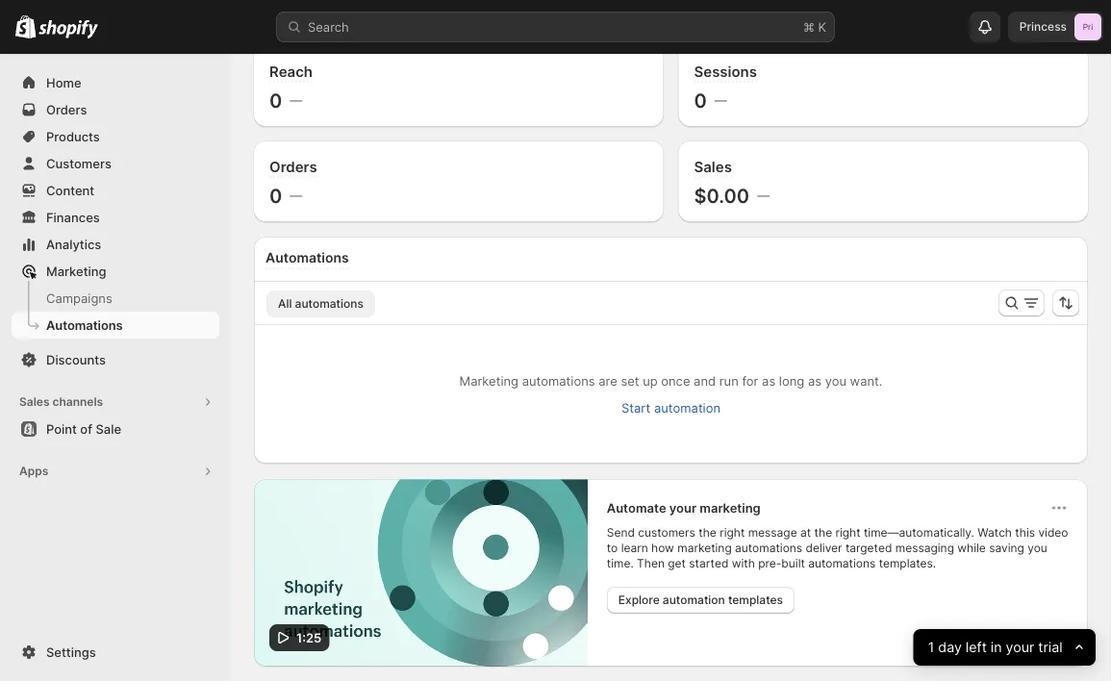 Task type: locate. For each thing, give the bounding box(es) containing it.
sales inside the 'sales channels' button
[[19, 395, 50, 409]]

1 horizontal spatial as
[[808, 373, 822, 388]]

analytics
[[46, 237, 101, 252]]

—
[[290, 92, 303, 107], [715, 92, 727, 107], [290, 188, 303, 203], [758, 188, 770, 203]]

as right long
[[808, 373, 822, 388]]

1 2023 from the left
[[616, 15, 645, 29]]

finances
[[46, 210, 100, 225]]

0
[[269, 89, 282, 112], [694, 89, 707, 112], [269, 184, 282, 207]]

1 vertical spatial orders
[[269, 158, 317, 175]]

once
[[661, 373, 690, 388]]

0 vertical spatial marketing
[[339, 13, 405, 29]]

sep left 19,
[[498, 15, 519, 29]]

the up deliver
[[815, 526, 833, 540]]

— for sessions 0 —
[[715, 92, 727, 107]]

watch
[[978, 526, 1012, 540]]

0 horizontal spatial your
[[670, 500, 697, 515]]

as right for
[[762, 373, 776, 388]]

marketing for marketing automations are set up once and run for as long as you want.
[[460, 373, 519, 388]]

automation down once on the bottom
[[654, 400, 721, 415]]

the up started
[[699, 526, 717, 540]]

marketing up started
[[678, 541, 732, 555]]

— inside reach 0 —
[[290, 92, 303, 107]]

1 horizontal spatial you
[[1028, 541, 1048, 555]]

1 horizontal spatial marketing
[[460, 373, 519, 388]]

you left want.
[[825, 373, 847, 388]]

1 vertical spatial marketing
[[460, 373, 519, 388]]

shopify image
[[15, 15, 36, 38], [39, 20, 98, 39]]

orders down home
[[46, 102, 87, 117]]

marketing for your
[[700, 500, 761, 515]]

to inside results from marketing automations sep 19, 2023-oct 18, 2023 compared to aug 20, 2023-sep 18, 2023
[[706, 15, 717, 29]]

0 vertical spatial to
[[706, 15, 717, 29]]

content link
[[12, 177, 219, 204]]

0 horizontal spatial sales
[[19, 395, 50, 409]]

left
[[966, 639, 987, 656]]

orders 0 —
[[269, 158, 317, 207]]

automations
[[408, 13, 490, 29], [295, 297, 364, 311], [522, 373, 595, 388], [735, 541, 803, 555], [809, 557, 876, 571]]

1 horizontal spatial orders
[[269, 158, 317, 175]]

0 horizontal spatial 2023
[[616, 15, 645, 29]]

explore automation templates
[[619, 593, 783, 607]]

0 horizontal spatial to
[[607, 541, 618, 555]]

oct
[[575, 15, 594, 29]]

1 right from the left
[[720, 526, 745, 540]]

0 vertical spatial marketing
[[46, 264, 106, 279]]

2 as from the left
[[808, 373, 822, 388]]

0 horizontal spatial right
[[720, 526, 745, 540]]

0 horizontal spatial orders
[[46, 102, 87, 117]]

sales up the point
[[19, 395, 50, 409]]

0 vertical spatial sales
[[694, 158, 732, 175]]

— inside sales $0.00 —
[[758, 188, 770, 203]]

automations down deliver
[[809, 557, 876, 571]]

2023
[[616, 15, 645, 29], [842, 15, 871, 29]]

with
[[732, 557, 755, 571]]

0 horizontal spatial the
[[699, 526, 717, 540]]

automations left the 'are'
[[522, 373, 595, 388]]

your right in
[[1006, 639, 1035, 656]]

set
[[621, 373, 639, 388]]

marketing automations are set up once and run for as long as you want.
[[460, 373, 883, 388]]

2023-
[[541, 15, 575, 29], [765, 15, 799, 29]]

1 sep from the left
[[498, 15, 519, 29]]

apps button
[[12, 458, 219, 485]]

orders down reach 0 —
[[269, 158, 317, 175]]

start automation link
[[610, 395, 732, 422]]

marketing
[[46, 264, 106, 279], [460, 373, 519, 388]]

0 vertical spatial you
[[825, 373, 847, 388]]

you
[[825, 373, 847, 388], [1028, 541, 1048, 555]]

sales up "$0.00"
[[694, 158, 732, 175]]

to
[[706, 15, 717, 29], [607, 541, 618, 555]]

pre-
[[759, 557, 782, 571]]

1 horizontal spatial 18,
[[824, 15, 839, 29]]

automation down started
[[663, 593, 725, 607]]

0 for sessions 0 —
[[694, 89, 707, 112]]

at
[[801, 526, 811, 540]]

automations right all
[[295, 297, 364, 311]]

0 inside sessions 0 —
[[694, 89, 707, 112]]

templates.
[[879, 557, 937, 571]]

right up targeted
[[836, 526, 861, 540]]

1 vertical spatial to
[[607, 541, 618, 555]]

1 vertical spatial marketing
[[700, 500, 761, 515]]

how
[[652, 541, 675, 555]]

finances link
[[12, 204, 219, 231]]

0 vertical spatial automation
[[654, 400, 721, 415]]

time—automatically.
[[864, 526, 975, 540]]

1 horizontal spatial 2023-
[[765, 15, 799, 29]]

sep right 20,
[[799, 15, 820, 29]]

automation
[[654, 400, 721, 415], [663, 593, 725, 607]]

campaigns
[[46, 291, 112, 306]]

1 horizontal spatial to
[[706, 15, 717, 29]]

— inside sessions 0 —
[[715, 92, 727, 107]]

2023- right 19,
[[541, 15, 575, 29]]

marketing for marketing
[[46, 264, 106, 279]]

1 vertical spatial you
[[1028, 541, 1048, 555]]

marketing for from
[[339, 13, 405, 29]]

1
[[929, 639, 935, 656]]

automations down campaigns
[[46, 318, 123, 333]]

send customers the right message at the right time—automatically. watch this video to learn how marketing automations deliver targeted messaging while saving you time. then get started with pre-built automations templates.
[[607, 526, 1069, 571]]

0 horizontal spatial as
[[762, 373, 776, 388]]

0 vertical spatial automations
[[266, 250, 349, 266]]

1 the from the left
[[699, 526, 717, 540]]

1 as from the left
[[762, 373, 776, 388]]

right
[[720, 526, 745, 540], [836, 526, 861, 540]]

0 horizontal spatial sep
[[498, 15, 519, 29]]

apps
[[19, 464, 48, 478]]

all automations button
[[267, 291, 375, 318]]

marketing
[[339, 13, 405, 29], [700, 500, 761, 515], [678, 541, 732, 555]]

sessions
[[694, 63, 757, 80]]

1 horizontal spatial right
[[836, 526, 861, 540]]

your up customers
[[670, 500, 697, 515]]

of
[[80, 422, 92, 436]]

discounts
[[46, 352, 106, 367]]

1 vertical spatial automations
[[46, 318, 123, 333]]

start
[[622, 400, 651, 415]]

1 vertical spatial sales
[[19, 395, 50, 409]]

2 18, from the left
[[824, 15, 839, 29]]

0 for orders 0 —
[[269, 184, 282, 207]]

0 vertical spatial orders
[[46, 102, 87, 117]]

want.
[[850, 373, 883, 388]]

sessions 0 —
[[694, 63, 757, 112]]

0 horizontal spatial 2023-
[[541, 15, 575, 29]]

2 sep from the left
[[799, 15, 820, 29]]

0 inside reach 0 —
[[269, 89, 282, 112]]

to up the time.
[[607, 541, 618, 555]]

explore automation templates link
[[607, 587, 795, 614]]

18,
[[597, 15, 613, 29], [824, 15, 839, 29]]

orders
[[46, 102, 87, 117], [269, 158, 317, 175]]

automations inside button
[[295, 297, 364, 311]]

you down this
[[1028, 541, 1048, 555]]

settings
[[46, 645, 96, 660]]

0 vertical spatial your
[[670, 500, 697, 515]]

— for sales $0.00 —
[[758, 188, 770, 203]]

orders for orders 0 —
[[269, 158, 317, 175]]

1 horizontal spatial sales
[[694, 158, 732, 175]]

are
[[599, 373, 618, 388]]

get
[[668, 557, 686, 571]]

— inside orders 0 —
[[290, 188, 303, 203]]

compared
[[648, 15, 703, 29]]

1 vertical spatial your
[[1006, 639, 1035, 656]]

k
[[819, 19, 827, 34]]

1 vertical spatial automation
[[663, 593, 725, 607]]

results from marketing automations sep 19, 2023-oct 18, 2023 compared to aug 20, 2023-sep 18, 2023
[[254, 13, 871, 29]]

sales inside sales $0.00 —
[[694, 158, 732, 175]]

sales
[[694, 158, 732, 175], [19, 395, 50, 409]]

⌘
[[804, 19, 815, 34]]

marketing up message
[[700, 500, 761, 515]]

as
[[762, 373, 776, 388], [808, 373, 822, 388]]

in
[[991, 639, 1003, 656]]

from
[[306, 13, 336, 29]]

channels
[[52, 395, 103, 409]]

targeted
[[846, 541, 892, 555]]

18, right ⌘
[[824, 15, 839, 29]]

to left the "aug"
[[706, 15, 717, 29]]

2 vertical spatial marketing
[[678, 541, 732, 555]]

0 inside orders 0 —
[[269, 184, 282, 207]]

1 horizontal spatial 2023
[[842, 15, 871, 29]]

princess image
[[1075, 13, 1102, 40]]

right up with
[[720, 526, 745, 540]]

— for orders 0 —
[[290, 188, 303, 203]]

campaigns link
[[12, 285, 219, 312]]

0 horizontal spatial 18,
[[597, 15, 613, 29]]

1 horizontal spatial automations
[[266, 250, 349, 266]]

automations up pre-
[[735, 541, 803, 555]]

1 horizontal spatial sep
[[799, 15, 820, 29]]

1 horizontal spatial the
[[815, 526, 833, 540]]

2023 left compared
[[616, 15, 645, 29]]

point of sale button
[[0, 416, 231, 443]]

customers
[[46, 156, 112, 171]]

the
[[699, 526, 717, 540], [815, 526, 833, 540]]

2023 right the k
[[842, 15, 871, 29]]

automations
[[266, 250, 349, 266], [46, 318, 123, 333]]

automations up all automations
[[266, 250, 349, 266]]

18, right 'oct'
[[597, 15, 613, 29]]

0 horizontal spatial marketing
[[46, 264, 106, 279]]

2023- left ⌘
[[765, 15, 799, 29]]

marketing right from
[[339, 13, 405, 29]]

1:25
[[296, 630, 322, 645]]

discounts link
[[12, 346, 219, 373]]

1 horizontal spatial your
[[1006, 639, 1035, 656]]



Task type: vqa. For each thing, say whether or not it's contained in the screenshot.
'automation'
yes



Task type: describe. For each thing, give the bounding box(es) containing it.
deliver
[[806, 541, 843, 555]]

0 for reach 0 —
[[269, 89, 282, 112]]

sale
[[96, 422, 121, 436]]

20,
[[745, 15, 762, 29]]

orders for orders
[[46, 102, 87, 117]]

run
[[720, 373, 739, 388]]

sales for $0.00
[[694, 158, 732, 175]]

2 2023- from the left
[[765, 15, 799, 29]]

results
[[254, 13, 302, 29]]

explore
[[619, 593, 660, 607]]

19,
[[522, 15, 537, 29]]

analytics link
[[12, 231, 219, 258]]

point of sale link
[[12, 416, 219, 443]]

to inside send customers the right message at the right time—automatically. watch this video to learn how marketing automations deliver targeted messaging while saving you time. then get started with pre-built automations templates.
[[607, 541, 618, 555]]

marketing link
[[12, 258, 219, 285]]

products link
[[12, 123, 219, 150]]

princess
[[1020, 20, 1067, 34]]

1 18, from the left
[[597, 15, 613, 29]]

reach
[[269, 63, 313, 80]]

$0.00
[[694, 184, 750, 207]]

1 day left in your trial button
[[914, 629, 1096, 666]]

then
[[637, 557, 665, 571]]

all
[[278, 297, 292, 311]]

sales channels
[[19, 395, 103, 409]]

and
[[694, 373, 716, 388]]

2 right from the left
[[836, 526, 861, 540]]

you inside send customers the right message at the right time—automatically. watch this video to learn how marketing automations deliver targeted messaging while saving you time. then get started with pre-built automations templates.
[[1028, 541, 1048, 555]]

point of sale
[[46, 422, 121, 436]]

up
[[643, 373, 658, 388]]

2 the from the left
[[815, 526, 833, 540]]

customers link
[[12, 150, 219, 177]]

1 2023- from the left
[[541, 15, 575, 29]]

templates
[[728, 593, 783, 607]]

start automation
[[622, 400, 721, 415]]

trial
[[1039, 639, 1063, 656]]

video
[[1039, 526, 1069, 540]]

reach 0 —
[[269, 63, 313, 112]]

1:25 button
[[254, 479, 588, 667]]

customers
[[638, 526, 696, 540]]

saving
[[990, 541, 1025, 555]]

0 horizontal spatial shopify image
[[15, 15, 36, 38]]

learn
[[621, 541, 648, 555]]

day
[[939, 639, 962, 656]]

this
[[1016, 526, 1036, 540]]

long
[[779, 373, 805, 388]]

automate your marketing
[[607, 500, 761, 515]]

search
[[308, 19, 349, 34]]

point
[[46, 422, 77, 436]]

home
[[46, 75, 81, 90]]

while
[[958, 541, 986, 555]]

sales channels button
[[12, 389, 219, 416]]

automate
[[607, 500, 667, 515]]

0 horizontal spatial automations
[[46, 318, 123, 333]]

home link
[[12, 69, 219, 96]]

1 day left in your trial
[[929, 639, 1063, 656]]

content
[[46, 183, 94, 198]]

aug
[[720, 15, 742, 29]]

2 2023 from the left
[[842, 15, 871, 29]]

automations left 19,
[[408, 13, 490, 29]]

messaging
[[896, 541, 955, 555]]

sales for channels
[[19, 395, 50, 409]]

send
[[607, 526, 635, 540]]

automation for explore
[[663, 593, 725, 607]]

message
[[748, 526, 798, 540]]

marketing inside send customers the right message at the right time—automatically. watch this video to learn how marketing automations deliver targeted messaging while saving you time. then get started with pre-built automations templates.
[[678, 541, 732, 555]]

built
[[782, 557, 805, 571]]

your inside '1 day left in your trial' dropdown button
[[1006, 639, 1035, 656]]

orders link
[[12, 96, 219, 123]]

automation for start
[[654, 400, 721, 415]]

started
[[689, 557, 729, 571]]

all automations
[[278, 297, 364, 311]]

⌘ k
[[804, 19, 827, 34]]

for
[[742, 373, 759, 388]]

products
[[46, 129, 100, 144]]

automations link
[[12, 312, 219, 339]]

time.
[[607, 557, 634, 571]]

— for reach 0 —
[[290, 92, 303, 107]]

1 horizontal spatial shopify image
[[39, 20, 98, 39]]

0 horizontal spatial you
[[825, 373, 847, 388]]

sales $0.00 —
[[694, 158, 770, 207]]



